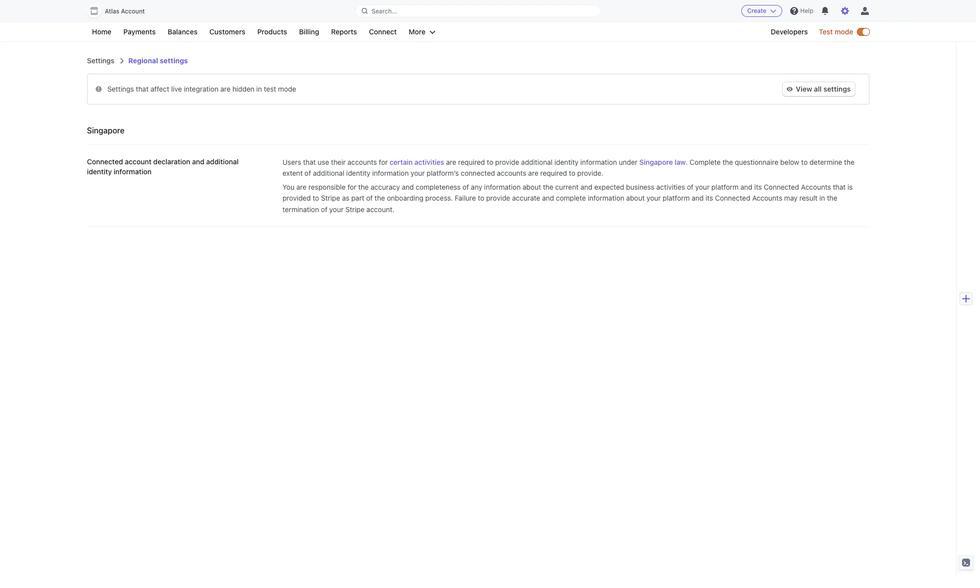 Task type: locate. For each thing, give the bounding box(es) containing it.
0 vertical spatial activities
[[415, 158, 444, 166]]

that for affect
[[136, 85, 149, 93]]

more
[[409, 27, 426, 36]]

1 vertical spatial activities
[[657, 183, 685, 191]]

platform down complete
[[712, 183, 739, 191]]

0 vertical spatial provide
[[495, 158, 519, 166]]

connect
[[369, 27, 397, 36]]

0 horizontal spatial identity
[[87, 167, 112, 176]]

customers link
[[205, 26, 250, 38]]

additional
[[206, 158, 239, 166], [521, 158, 553, 166], [313, 169, 344, 178]]

and up onboarding
[[402, 183, 414, 191]]

1 horizontal spatial that
[[303, 158, 316, 166]]

in
[[256, 85, 262, 93], [820, 194, 825, 202]]

1 vertical spatial mode
[[278, 85, 296, 93]]

stripe down part
[[346, 205, 365, 214]]

account.
[[367, 205, 395, 214]]

are inside you are responsible for the accuracy and completeness of any information about the current and expected business activities of your platform and its connected accounts that is provided to stripe as part of the onboarding process. failure to provide accurate and complete information about your platform and its connected accounts may result in the termination of your stripe account.
[[296, 183, 307, 191]]

provide up accurate
[[495, 158, 519, 166]]

settings for settings that affect live integration are hidden in test mode
[[107, 85, 134, 93]]

0 horizontal spatial settings
[[160, 56, 188, 65]]

you are responsible for the accuracy and completeness of any information about the current and expected business activities of your platform and its connected accounts that is provided to stripe as part of the onboarding process. failure to provide accurate and complete information about your platform and its connected accounts may result in the termination of your stripe account.
[[283, 183, 853, 214]]

0 horizontal spatial required
[[458, 158, 485, 166]]

0 horizontal spatial in
[[256, 85, 262, 93]]

information down account
[[114, 167, 152, 176]]

to up current
[[569, 169, 576, 178]]

singapore law link
[[640, 158, 686, 166]]

0 vertical spatial stripe
[[321, 194, 340, 202]]

additional inside connected account declaration and additional identity information
[[206, 158, 239, 166]]

required up connected
[[458, 158, 485, 166]]

0 vertical spatial mode
[[835, 27, 854, 36]]

your down certain activities link
[[411, 169, 425, 178]]

of right part
[[366, 194, 373, 202]]

atlas
[[105, 7, 119, 15]]

0 horizontal spatial singapore
[[87, 126, 125, 135]]

home
[[92, 27, 111, 36]]

questionnaire
[[735, 158, 779, 166]]

settings down home link
[[87, 56, 114, 65]]

settings up live
[[160, 56, 188, 65]]

0 horizontal spatial that
[[136, 85, 149, 93]]

settings down settings link
[[107, 85, 134, 93]]

the up account.
[[375, 194, 385, 202]]

in inside you are responsible for the accuracy and completeness of any information about the current and expected business activities of your platform and its connected accounts that is provided to stripe as part of the onboarding process. failure to provide accurate and complete information about your platform and its connected accounts may result in the termination of your stripe account.
[[820, 194, 825, 202]]

accounts
[[801, 183, 831, 191], [753, 194, 783, 202]]

that for use
[[303, 158, 316, 166]]

part
[[351, 194, 364, 202]]

settings for settings
[[87, 56, 114, 65]]

below
[[781, 158, 800, 166]]

connected inside connected account declaration and additional identity information
[[87, 158, 123, 166]]

0 vertical spatial accounts
[[348, 158, 377, 166]]

complete
[[556, 194, 586, 202]]

information up the accuracy
[[372, 169, 409, 178]]

that
[[136, 85, 149, 93], [303, 158, 316, 166], [833, 183, 846, 191]]

2 vertical spatial that
[[833, 183, 846, 191]]

connected left account
[[87, 158, 123, 166]]

activities down "singapore law" link
[[657, 183, 685, 191]]

and
[[192, 158, 204, 166], [402, 183, 414, 191], [581, 183, 593, 191], [741, 183, 753, 191], [542, 194, 554, 202], [692, 194, 704, 202]]

of
[[305, 169, 311, 178], [463, 183, 469, 191], [687, 183, 694, 191], [366, 194, 373, 202], [321, 205, 328, 214]]

are up provided
[[296, 183, 307, 191]]

1 vertical spatial provide
[[486, 194, 510, 202]]

its down questionnaire
[[755, 183, 762, 191]]

accounts right their
[[348, 158, 377, 166]]

complete
[[690, 158, 721, 166]]

provide inside you are responsible for the accuracy and completeness of any information about the current and expected business activities of your platform and its connected accounts that is provided to stripe as part of the onboarding process. failure to provide accurate and complete information about your platform and its connected accounts may result in the termination of your stripe account.
[[486, 194, 510, 202]]

are inside . complete the questionnaire below to determine the extent of additional identity information your platform's connected accounts are required to provide.
[[528, 169, 539, 178]]

0 horizontal spatial accounts
[[348, 158, 377, 166]]

accuracy
[[371, 183, 400, 191]]

mode
[[835, 27, 854, 36], [278, 85, 296, 93]]

stripe
[[321, 194, 340, 202], [346, 205, 365, 214]]

0 horizontal spatial for
[[348, 183, 357, 191]]

atlas account button
[[87, 4, 155, 18]]

accounts up "result"
[[801, 183, 831, 191]]

settings link
[[87, 56, 114, 65]]

connect link
[[364, 26, 402, 38]]

live
[[171, 85, 182, 93]]

its down complete
[[706, 194, 713, 202]]

create button
[[742, 5, 783, 17]]

0 vertical spatial platform
[[712, 183, 739, 191]]

provide
[[495, 158, 519, 166], [486, 194, 510, 202]]

about up accurate
[[523, 183, 541, 191]]

and right declaration
[[192, 158, 204, 166]]

activities inside you are responsible for the accuracy and completeness of any information about the current and expected business activities of your platform and its connected accounts that is provided to stripe as part of the onboarding process. failure to provide accurate and complete information about your platform and its connected accounts may result in the termination of your stripe account.
[[657, 183, 685, 191]]

and down questionnaire
[[741, 183, 753, 191]]

1 horizontal spatial required
[[540, 169, 567, 178]]

accounts
[[348, 158, 377, 166], [497, 169, 527, 178]]

view all settings button
[[783, 82, 855, 96]]

its
[[755, 183, 762, 191], [706, 194, 713, 202]]

activities up platform's
[[415, 158, 444, 166]]

and right accurate
[[542, 194, 554, 202]]

for left certain
[[379, 158, 388, 166]]

0 horizontal spatial accounts
[[753, 194, 783, 202]]

may
[[784, 194, 798, 202]]

0 vertical spatial that
[[136, 85, 149, 93]]

view
[[796, 85, 813, 93]]

of down .
[[687, 183, 694, 191]]

under
[[619, 158, 638, 166]]

business
[[626, 183, 655, 191]]

0 horizontal spatial about
[[523, 183, 541, 191]]

1 vertical spatial required
[[540, 169, 567, 178]]

extent
[[283, 169, 303, 178]]

for up part
[[348, 183, 357, 191]]

1 vertical spatial settings
[[824, 85, 851, 93]]

0 vertical spatial singapore
[[87, 126, 125, 135]]

result
[[800, 194, 818, 202]]

that inside you are responsible for the accuracy and completeness of any information about the current and expected business activities of your platform and its connected accounts that is provided to stripe as part of the onboarding process. failure to provide accurate and complete information about your platform and its connected accounts may result in the termination of your stripe account.
[[833, 183, 846, 191]]

1 vertical spatial accounts
[[497, 169, 527, 178]]

are up platform's
[[446, 158, 456, 166]]

0 vertical spatial accounts
[[801, 183, 831, 191]]

1 horizontal spatial accounts
[[497, 169, 527, 178]]

.
[[686, 158, 688, 166]]

0 horizontal spatial connected
[[87, 158, 123, 166]]

the right complete
[[723, 158, 733, 166]]

all
[[814, 85, 822, 93]]

information down the expected
[[588, 194, 625, 202]]

0 vertical spatial settings
[[87, 56, 114, 65]]

settings right all
[[824, 85, 851, 93]]

about
[[523, 183, 541, 191], [626, 194, 645, 202]]

required
[[458, 158, 485, 166], [540, 169, 567, 178]]

connected up the may
[[764, 183, 799, 191]]

notifications image
[[822, 7, 830, 15]]

declaration
[[153, 158, 190, 166]]

provide left accurate
[[486, 194, 510, 202]]

2 vertical spatial connected
[[715, 194, 751, 202]]

1 vertical spatial for
[[348, 183, 357, 191]]

Search… text field
[[356, 5, 601, 17]]

information
[[581, 158, 617, 166], [114, 167, 152, 176], [372, 169, 409, 178], [484, 183, 521, 191], [588, 194, 625, 202]]

identity
[[555, 158, 579, 166], [87, 167, 112, 176], [346, 169, 370, 178]]

that left use
[[303, 158, 316, 166]]

accounts up accurate
[[497, 169, 527, 178]]

1 vertical spatial platform
[[663, 194, 690, 202]]

0 horizontal spatial activities
[[415, 158, 444, 166]]

1 vertical spatial settings
[[107, 85, 134, 93]]

products link
[[252, 26, 292, 38]]

to down any
[[478, 194, 484, 202]]

1 vertical spatial singapore
[[640, 158, 673, 166]]

1 vertical spatial in
[[820, 194, 825, 202]]

current
[[555, 183, 579, 191]]

in right "result"
[[820, 194, 825, 202]]

0 vertical spatial for
[[379, 158, 388, 166]]

required up current
[[540, 169, 567, 178]]

developers link
[[766, 26, 813, 38]]

0 vertical spatial connected
[[87, 158, 123, 166]]

1 horizontal spatial activities
[[657, 183, 685, 191]]

0 horizontal spatial additional
[[206, 158, 239, 166]]

connected
[[87, 158, 123, 166], [764, 183, 799, 191], [715, 194, 751, 202]]

responsible
[[309, 183, 346, 191]]

for
[[379, 158, 388, 166], [348, 183, 357, 191]]

1 horizontal spatial in
[[820, 194, 825, 202]]

0 horizontal spatial stripe
[[321, 194, 340, 202]]

accounts left the may
[[753, 194, 783, 202]]

atlas account
[[105, 7, 145, 15]]

in left test
[[256, 85, 262, 93]]

1 horizontal spatial connected
[[715, 194, 751, 202]]

your down complete
[[696, 183, 710, 191]]

onboarding
[[387, 194, 424, 202]]

about down "business"
[[626, 194, 645, 202]]

1 horizontal spatial additional
[[313, 169, 344, 178]]

2 horizontal spatial identity
[[555, 158, 579, 166]]

0 horizontal spatial mode
[[278, 85, 296, 93]]

0 vertical spatial its
[[755, 183, 762, 191]]

developers
[[771, 27, 808, 36]]

platform down law
[[663, 194, 690, 202]]

to up connected
[[487, 158, 493, 166]]

1 vertical spatial that
[[303, 158, 316, 166]]

that left affect
[[136, 85, 149, 93]]

connected down questionnaire
[[715, 194, 751, 202]]

stripe down responsible
[[321, 194, 340, 202]]

view all settings
[[796, 85, 851, 93]]

1 horizontal spatial identity
[[346, 169, 370, 178]]

home link
[[87, 26, 116, 38]]

1 horizontal spatial stripe
[[346, 205, 365, 214]]

to
[[487, 158, 493, 166], [802, 158, 808, 166], [569, 169, 576, 178], [313, 194, 319, 202], [478, 194, 484, 202]]

of right extent
[[305, 169, 311, 178]]

1 horizontal spatial accounts
[[801, 183, 831, 191]]

the left current
[[543, 183, 554, 191]]

1 vertical spatial connected
[[764, 183, 799, 191]]

1 horizontal spatial settings
[[824, 85, 851, 93]]

2 horizontal spatial that
[[833, 183, 846, 191]]

hidden
[[232, 85, 255, 93]]

are up accurate
[[528, 169, 539, 178]]

your down "business"
[[647, 194, 661, 202]]

required inside . complete the questionnaire below to determine the extent of additional identity information your platform's connected accounts are required to provide.
[[540, 169, 567, 178]]

1 horizontal spatial for
[[379, 158, 388, 166]]

2 horizontal spatial connected
[[764, 183, 799, 191]]

settings
[[87, 56, 114, 65], [107, 85, 134, 93]]

0 vertical spatial required
[[458, 158, 485, 166]]

test
[[819, 27, 833, 36]]

1 vertical spatial about
[[626, 194, 645, 202]]

are
[[220, 85, 231, 93], [446, 158, 456, 166], [528, 169, 539, 178], [296, 183, 307, 191]]

1 vertical spatial its
[[706, 194, 713, 202]]

settings
[[160, 56, 188, 65], [824, 85, 851, 93]]

regional settings
[[128, 56, 188, 65]]

the right "result"
[[827, 194, 838, 202]]

the
[[723, 158, 733, 166], [844, 158, 855, 166], [358, 183, 369, 191], [543, 183, 554, 191], [375, 194, 385, 202], [827, 194, 838, 202]]

their
[[331, 158, 346, 166]]

certain
[[390, 158, 413, 166]]

of left any
[[463, 183, 469, 191]]

that left "is"
[[833, 183, 846, 191]]



Task type: vqa. For each thing, say whether or not it's contained in the screenshot.
search box
no



Task type: describe. For each thing, give the bounding box(es) containing it.
1 horizontal spatial about
[[626, 194, 645, 202]]

information up provide.
[[581, 158, 617, 166]]

account
[[121, 7, 145, 15]]

and down provide.
[[581, 183, 593, 191]]

your down as
[[329, 205, 344, 214]]

any
[[471, 183, 482, 191]]

0 vertical spatial settings
[[160, 56, 188, 65]]

balances
[[168, 27, 198, 36]]

and inside connected account declaration and additional identity information
[[192, 158, 204, 166]]

1 horizontal spatial its
[[755, 183, 762, 191]]

accurate
[[512, 194, 540, 202]]

payments link
[[118, 26, 161, 38]]

completeness
[[416, 183, 461, 191]]

and down complete
[[692, 194, 704, 202]]

billing link
[[294, 26, 324, 38]]

identity inside . complete the questionnaire below to determine the extent of additional identity information your platform's connected accounts are required to provide.
[[346, 169, 370, 178]]

payments
[[123, 27, 156, 36]]

0 vertical spatial in
[[256, 85, 262, 93]]

of down responsible
[[321, 205, 328, 214]]

information inside . complete the questionnaire below to determine the extent of additional identity information your platform's connected accounts are required to provide.
[[372, 169, 409, 178]]

is
[[848, 183, 853, 191]]

termination
[[283, 205, 319, 214]]

customers
[[210, 27, 245, 36]]

expected
[[595, 183, 624, 191]]

connected account declaration and additional identity information
[[87, 158, 239, 176]]

1 horizontal spatial singapore
[[640, 158, 673, 166]]

connected
[[461, 169, 495, 178]]

as
[[342, 194, 350, 202]]

reports link
[[326, 26, 362, 38]]

certain activities link
[[390, 158, 444, 166]]

0 horizontal spatial its
[[706, 194, 713, 202]]

2 horizontal spatial additional
[[521, 158, 553, 166]]

settings inside 'button'
[[824, 85, 851, 93]]

0 horizontal spatial platform
[[663, 194, 690, 202]]

you
[[283, 183, 295, 191]]

additional inside . complete the questionnaire below to determine the extent of additional identity information your platform's connected accounts are required to provide.
[[313, 169, 344, 178]]

more button
[[404, 26, 441, 38]]

accounts inside . complete the questionnaire below to determine the extent of additional identity information your platform's connected accounts are required to provide.
[[497, 169, 527, 178]]

reports
[[331, 27, 357, 36]]

settings that affect live integration are hidden in test mode
[[107, 85, 296, 93]]

affect
[[151, 85, 169, 93]]

regional
[[128, 56, 158, 65]]

0 vertical spatial about
[[523, 183, 541, 191]]

account
[[125, 158, 152, 166]]

1 vertical spatial stripe
[[346, 205, 365, 214]]

the right determine
[[844, 158, 855, 166]]

provided
[[283, 194, 311, 202]]

users that use their accounts for certain activities are required to provide additional identity information under singapore law
[[283, 158, 686, 166]]

Search… search field
[[356, 5, 601, 17]]

test
[[264, 85, 276, 93]]

your inside . complete the questionnaire below to determine the extent of additional identity information your platform's connected accounts are required to provide.
[[411, 169, 425, 178]]

information inside connected account declaration and additional identity information
[[114, 167, 152, 176]]

information right any
[[484, 183, 521, 191]]

1 horizontal spatial platform
[[712, 183, 739, 191]]

are left hidden
[[220, 85, 231, 93]]

provide.
[[578, 169, 604, 178]]

of inside . complete the questionnaire below to determine the extent of additional identity information your platform's connected accounts are required to provide.
[[305, 169, 311, 178]]

products
[[257, 27, 287, 36]]

users
[[283, 158, 301, 166]]

use
[[318, 158, 329, 166]]

integration
[[184, 85, 219, 93]]

test mode
[[819, 27, 854, 36]]

process.
[[426, 194, 453, 202]]

1 vertical spatial accounts
[[753, 194, 783, 202]]

determine
[[810, 158, 843, 166]]

1 horizontal spatial mode
[[835, 27, 854, 36]]

help button
[[787, 3, 818, 19]]

to right below
[[802, 158, 808, 166]]

. complete the questionnaire below to determine the extent of additional identity information your platform's connected accounts are required to provide.
[[283, 158, 855, 178]]

law
[[675, 158, 686, 166]]

the up part
[[358, 183, 369, 191]]

help
[[801, 7, 814, 14]]

failure
[[455, 194, 476, 202]]

for inside you are responsible for the accuracy and completeness of any information about the current and expected business activities of your platform and its connected accounts that is provided to stripe as part of the onboarding process. failure to provide accurate and complete information about your platform and its connected accounts may result in the termination of your stripe account.
[[348, 183, 357, 191]]

balances link
[[163, 26, 203, 38]]

create
[[748, 7, 767, 14]]

search…
[[372, 7, 397, 15]]

billing
[[299, 27, 319, 36]]

to down responsible
[[313, 194, 319, 202]]

identity inside connected account declaration and additional identity information
[[87, 167, 112, 176]]

platform's
[[427, 169, 459, 178]]



